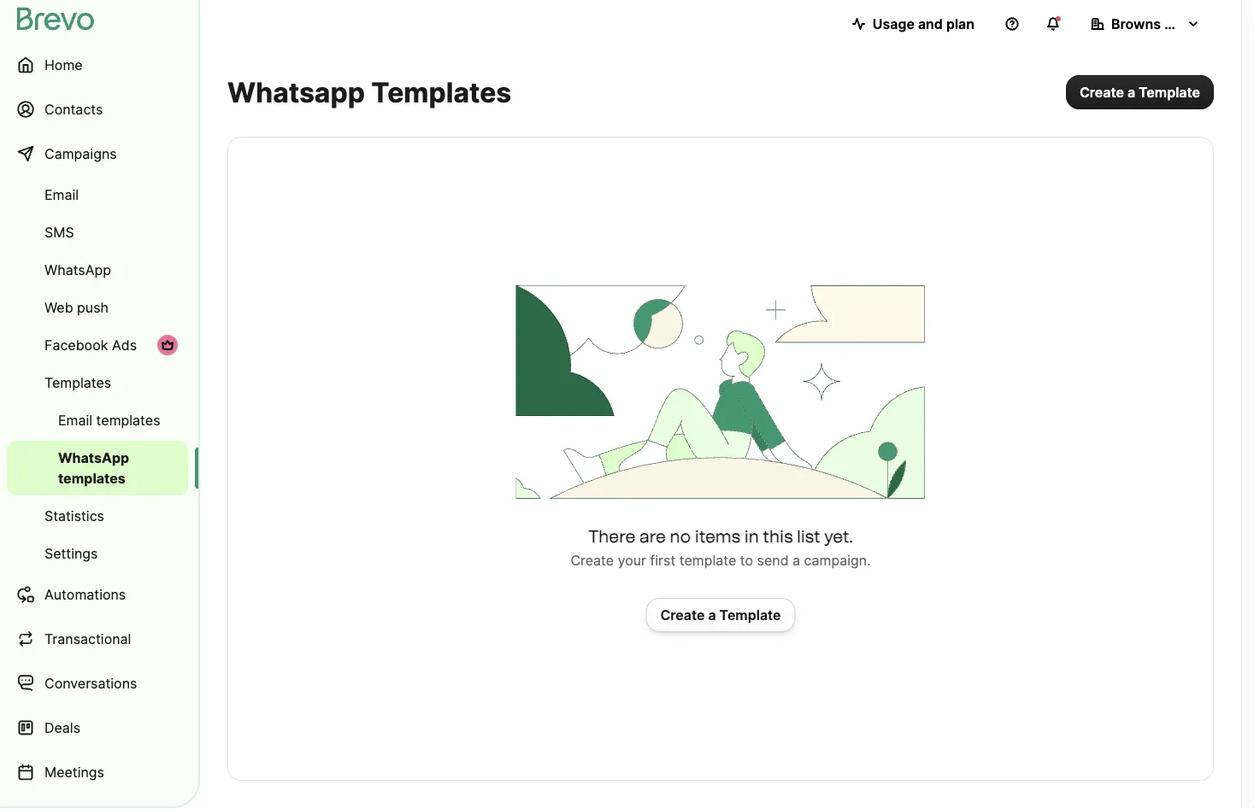 Task type: locate. For each thing, give the bounding box(es) containing it.
facebook ads
[[44, 337, 137, 354]]

1 vertical spatial create
[[571, 552, 614, 569]]

1 horizontal spatial create a template button
[[1066, 75, 1214, 109]]

templates for email templates
[[96, 412, 160, 429]]

1 vertical spatial templates
[[58, 470, 125, 487]]

1 vertical spatial a
[[793, 552, 800, 569]]

home link
[[7, 44, 188, 86]]

0 horizontal spatial template
[[720, 607, 781, 624]]

usage and plan button
[[839, 7, 988, 41]]

a down template
[[708, 607, 716, 624]]

1 horizontal spatial templates
[[371, 76, 512, 109]]

statistics link
[[7, 499, 188, 534]]

whatsapp templates
[[227, 76, 512, 109]]

0 horizontal spatial templates
[[44, 375, 111, 391]]

deals
[[44, 720, 80, 737]]

create down browns at the top of page
[[1080, 84, 1124, 100]]

2 vertical spatial create
[[661, 607, 705, 624]]

no
[[670, 527, 691, 547]]

create inside the there are no items in this list yet. create your first template to send a campaign.
[[571, 552, 614, 569]]

1 vertical spatial email
[[58, 412, 92, 429]]

yet.
[[825, 527, 853, 547]]

contacts link
[[7, 89, 188, 130]]

template down browns enterprise
[[1139, 84, 1201, 100]]

0 horizontal spatial create
[[571, 552, 614, 569]]

create a template down template
[[661, 607, 781, 624]]

1 vertical spatial create a template
[[661, 607, 781, 624]]

create a template down browns at the top of page
[[1080, 84, 1201, 100]]

conversations link
[[7, 664, 188, 705]]

1 vertical spatial templates
[[44, 375, 111, 391]]

campaigns link
[[7, 133, 188, 174]]

0 horizontal spatial create a template button
[[646, 599, 796, 633]]

email down templates link
[[58, 412, 92, 429]]

templates for whatsapp templates
[[58, 470, 125, 487]]

automations link
[[7, 575, 188, 616]]

create down there
[[571, 552, 614, 569]]

0 vertical spatial create a template
[[1080, 84, 1201, 100]]

web push
[[44, 299, 109, 316]]

whatsapp down email templates link on the left of page
[[58, 450, 129, 466]]

email templates
[[58, 412, 160, 429]]

email for email
[[44, 186, 79, 203]]

0 vertical spatial templates
[[96, 412, 160, 429]]

email for email templates
[[58, 412, 92, 429]]

email up sms
[[44, 186, 79, 203]]

a down browns at the top of page
[[1128, 84, 1136, 100]]

create a template button down template
[[646, 599, 796, 633]]

1 horizontal spatial template
[[1139, 84, 1201, 100]]

templates down templates link
[[96, 412, 160, 429]]

a inside the there are no items in this list yet. create your first template to send a campaign.
[[793, 552, 800, 569]]

0 vertical spatial create
[[1080, 84, 1124, 100]]

email inside email templates link
[[58, 412, 92, 429]]

templates inside templates link
[[44, 375, 111, 391]]

to
[[740, 552, 753, 569]]

first
[[650, 552, 676, 569]]

template down to
[[720, 607, 781, 624]]

templates
[[371, 76, 512, 109], [44, 375, 111, 391]]

whatsapp
[[227, 76, 365, 109]]

1 vertical spatial whatsapp
[[58, 450, 129, 466]]

create a template button
[[1066, 75, 1214, 109], [646, 599, 796, 633]]

whatsapp templates
[[58, 450, 129, 487]]

templates up statistics link
[[58, 470, 125, 487]]

whatsapp link
[[7, 253, 188, 287]]

create
[[1080, 84, 1124, 100], [571, 552, 614, 569], [661, 607, 705, 624]]

a for the top the create a template button
[[1128, 84, 1136, 100]]

2 vertical spatial a
[[708, 607, 716, 624]]

email inside 'email' link
[[44, 186, 79, 203]]

whatsapp
[[44, 262, 111, 278], [58, 450, 129, 466]]

0 horizontal spatial a
[[708, 607, 716, 624]]

campaign.
[[804, 552, 871, 569]]

sms link
[[7, 215, 188, 250]]

templates inside the whatsapp templates
[[58, 470, 125, 487]]

0 vertical spatial email
[[44, 186, 79, 203]]

meetings
[[44, 764, 104, 781]]

whatsapp for whatsapp templates
[[58, 450, 129, 466]]

email
[[44, 186, 79, 203], [58, 412, 92, 429]]

0 vertical spatial a
[[1128, 84, 1136, 100]]

2 horizontal spatial a
[[1128, 84, 1136, 100]]

a right send at right bottom
[[793, 552, 800, 569]]

a
[[1128, 84, 1136, 100], [793, 552, 800, 569], [708, 607, 716, 624]]

1 horizontal spatial a
[[793, 552, 800, 569]]

usage and plan
[[873, 15, 975, 32]]

are
[[640, 527, 666, 547]]

there are no items in this list yet. create your first template to send a campaign.
[[571, 527, 871, 569]]

browns enterprise
[[1112, 15, 1233, 32]]

create down first
[[661, 607, 705, 624]]

1 horizontal spatial create
[[661, 607, 705, 624]]

whatsapp for whatsapp
[[44, 262, 111, 278]]

whatsapp up web push
[[44, 262, 111, 278]]

template
[[1139, 84, 1201, 100], [720, 607, 781, 624]]

templates
[[96, 412, 160, 429], [58, 470, 125, 487]]

meetings link
[[7, 752, 188, 794]]

0 vertical spatial whatsapp
[[44, 262, 111, 278]]

list
[[797, 527, 821, 547]]

1 vertical spatial template
[[720, 607, 781, 624]]

0 vertical spatial template
[[1139, 84, 1201, 100]]

create a template
[[1080, 84, 1201, 100], [661, 607, 781, 624]]

create a template button down browns at the top of page
[[1066, 75, 1214, 109]]

email templates link
[[7, 404, 188, 438]]



Task type: vqa. For each thing, say whether or not it's contained in the screenshot.
templates within the WhatsApp templates
yes



Task type: describe. For each thing, give the bounding box(es) containing it.
and
[[918, 15, 943, 32]]

0 horizontal spatial create a template
[[661, 607, 781, 624]]

1 vertical spatial create a template button
[[646, 599, 796, 633]]

transactional link
[[7, 619, 188, 660]]

usage
[[873, 15, 915, 32]]

push
[[77, 299, 109, 316]]

campaigns
[[44, 145, 117, 162]]

0 vertical spatial templates
[[371, 76, 512, 109]]

0 vertical spatial create a template button
[[1066, 75, 1214, 109]]

in
[[744, 527, 759, 547]]

items
[[695, 527, 741, 547]]

email link
[[7, 178, 188, 212]]

there
[[588, 527, 636, 547]]

facebook
[[44, 337, 108, 354]]

home
[[44, 56, 83, 73]]

deals link
[[7, 708, 188, 749]]

your
[[618, 552, 646, 569]]

left___rvooi image
[[161, 339, 174, 352]]

conversations
[[44, 676, 137, 692]]

whatsapp templates link
[[7, 441, 188, 496]]

1 horizontal spatial create a template
[[1080, 84, 1201, 100]]

templates link
[[7, 366, 188, 400]]

send
[[757, 552, 789, 569]]

a for bottom the create a template button
[[708, 607, 716, 624]]

web push link
[[7, 291, 188, 325]]

this
[[763, 527, 793, 547]]

web
[[44, 299, 73, 316]]

browns
[[1112, 15, 1161, 32]]

settings link
[[7, 537, 188, 571]]

plan
[[946, 15, 975, 32]]

ads
[[112, 337, 137, 354]]

template
[[680, 552, 737, 569]]

settings
[[44, 546, 98, 562]]

automations
[[44, 587, 126, 603]]

transactional
[[44, 631, 131, 648]]

browns enterprise button
[[1077, 7, 1233, 41]]

contacts
[[44, 101, 103, 118]]

2 horizontal spatial create
[[1080, 84, 1124, 100]]

enterprise
[[1165, 15, 1233, 32]]

facebook ads link
[[7, 328, 188, 363]]

statistics
[[44, 508, 104, 525]]

sms
[[44, 224, 74, 241]]



